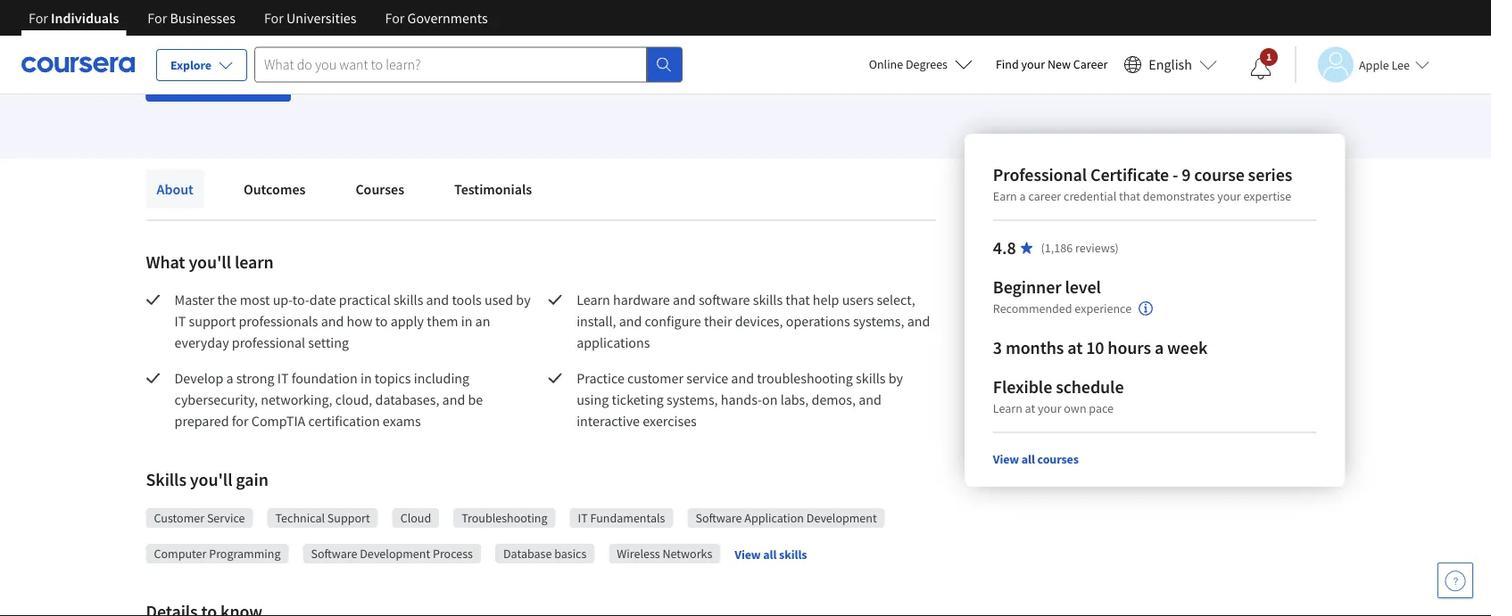 Task type: locate. For each thing, give the bounding box(es) containing it.
it inside the master the most up-to-date practical skills and tools used by it support professionals and how to apply them in an everyday professional setting
[[174, 312, 186, 330]]

1 horizontal spatial a
[[1020, 188, 1026, 204]]

learn down flexible
[[993, 401, 1023, 417]]

at left 10 on the right
[[1068, 337, 1083, 359]]

service
[[687, 369, 728, 387]]

and up them at the left of the page
[[426, 291, 449, 309]]

skills up "devices,"
[[753, 291, 783, 309]]

most
[[240, 291, 270, 309]]

1 vertical spatial learn
[[993, 401, 1023, 417]]

setting
[[308, 334, 349, 352]]

programming
[[209, 546, 281, 562]]

outcomes
[[244, 180, 306, 198]]

0 horizontal spatial systems,
[[667, 391, 718, 409]]

service
[[207, 510, 245, 527]]

a right earn at the top right
[[1020, 188, 1026, 204]]

for for governments
[[385, 9, 405, 27]]

0 horizontal spatial that
[[786, 291, 810, 309]]

None search field
[[254, 47, 683, 83]]

in inside the master the most up-to-date practical skills and tools used by it support professionals and how to apply them in an everyday professional setting
[[461, 312, 472, 330]]

all down 'application'
[[763, 547, 777, 563]]

systems, inside the practice customer service and troubleshooting skills by using ticketing systems, hands-on labs, demos, and interactive exercises
[[667, 391, 718, 409]]

that down certificate
[[1119, 188, 1141, 204]]

by inside the master the most up-to-date practical skills and tools used by it support professionals and how to apply them in an everyday professional setting
[[516, 291, 531, 309]]

1 horizontal spatial in
[[461, 312, 472, 330]]

by inside the practice customer service and troubleshooting skills by using ticketing systems, hands-on labs, demos, and interactive exercises
[[889, 369, 903, 387]]

systems, down select,
[[853, 312, 905, 330]]

and down select,
[[907, 312, 930, 330]]

0 horizontal spatial software
[[311, 546, 357, 562]]

for inside enroll for free starts nov 22
[[214, 56, 232, 74]]

what
[[146, 251, 185, 274]]

0 vertical spatial development
[[807, 510, 877, 527]]

devices,
[[735, 312, 783, 330]]

software up networks
[[696, 510, 742, 527]]

for up nov
[[214, 56, 232, 74]]

strong
[[236, 369, 274, 387]]

development down 'cloud'
[[360, 546, 430, 562]]

1 horizontal spatial it
[[277, 369, 289, 387]]

cloud,
[[335, 391, 372, 409]]

view left courses at the bottom
[[993, 452, 1019, 468]]

how
[[347, 312, 373, 330]]

to inside "try for free: enroll to start your 7-day full access free trial financial aid available"
[[403, 53, 414, 69]]

view down 'application'
[[735, 547, 761, 563]]

1 for from the left
[[29, 9, 48, 27]]

to left start
[[403, 53, 414, 69]]

1 vertical spatial by
[[889, 369, 903, 387]]

skills right troubleshooting
[[856, 369, 886, 387]]

1 horizontal spatial that
[[1119, 188, 1141, 204]]

flexible schedule learn at your own pace
[[993, 376, 1124, 417]]

view all courses
[[993, 452, 1079, 468]]

aid
[[356, 78, 372, 94]]

1 vertical spatial in
[[361, 369, 372, 387]]

select,
[[877, 291, 915, 309]]

in
[[461, 312, 472, 330], [361, 369, 372, 387]]

view all skills
[[735, 547, 807, 563]]

start
[[416, 53, 440, 69]]

outcomes link
[[233, 170, 316, 209]]

and up configure
[[673, 291, 696, 309]]

financial aid available button
[[305, 78, 423, 94]]

0 vertical spatial a
[[1020, 188, 1026, 204]]

0 vertical spatial learn
[[577, 291, 610, 309]]

configure
[[645, 312, 701, 330]]

for down cybersecurity,
[[232, 412, 249, 430]]

you'll for what
[[189, 251, 231, 274]]

and up hands-
[[731, 369, 754, 387]]

rav ahuja image
[[170, 0, 197, 13]]

0 horizontal spatial to
[[375, 312, 388, 330]]

2 vertical spatial it
[[578, 510, 588, 527]]

database basics
[[503, 546, 587, 562]]

and down hardware
[[619, 312, 642, 330]]

3 months at 10 hours a week
[[993, 337, 1208, 359]]

0 vertical spatial to
[[403, 53, 414, 69]]

certificate
[[1091, 164, 1169, 186]]

in inside develop a strong it foundation in topics including cybersecurity, networking, cloud, databases, and be prepared for comptia certification exams
[[361, 369, 372, 387]]

databases,
[[375, 391, 439, 409]]

apple lee button
[[1295, 47, 1430, 83]]

be
[[468, 391, 483, 409]]

skills
[[146, 469, 186, 491]]

1 vertical spatial you'll
[[190, 469, 232, 491]]

0 horizontal spatial in
[[361, 369, 372, 387]]

it down master
[[174, 312, 186, 330]]

1 vertical spatial development
[[360, 546, 430, 562]]

by right used
[[516, 291, 531, 309]]

1 vertical spatial to
[[375, 312, 388, 330]]

for for enroll
[[214, 56, 232, 74]]

skills
[[393, 291, 423, 309], [753, 291, 783, 309], [856, 369, 886, 387], [779, 547, 807, 563]]

you'll for skills
[[190, 469, 232, 491]]

learn inside flexible schedule learn at your own pace
[[993, 401, 1023, 417]]

0 horizontal spatial learn
[[577, 291, 610, 309]]

support
[[327, 510, 370, 527]]

0 vertical spatial view
[[993, 452, 1019, 468]]

about link
[[146, 170, 204, 209]]

application
[[745, 510, 804, 527]]

for
[[29, 9, 48, 27], [148, 9, 167, 27], [264, 9, 284, 27], [385, 9, 405, 27]]

you'll up 'customer service' at left
[[190, 469, 232, 491]]

your inside professional certificate - 9 course series earn a career credential that demonstrates your expertise
[[1217, 188, 1241, 204]]

0 vertical spatial systems,
[[853, 312, 905, 330]]

in up the "cloud,"
[[361, 369, 372, 387]]

1 horizontal spatial to
[[403, 53, 414, 69]]

1 horizontal spatial enroll
[[370, 53, 400, 69]]

operations
[[786, 312, 850, 330]]

all left courses at the bottom
[[1022, 452, 1035, 468]]

exercises
[[643, 412, 697, 430]]

wireless
[[617, 546, 660, 562]]

for for universities
[[264, 9, 284, 27]]

technical
[[275, 510, 325, 527]]

1 vertical spatial it
[[277, 369, 289, 387]]

to-
[[293, 291, 310, 309]]

3 for from the left
[[264, 9, 284, 27]]

that left the 'help'
[[786, 291, 810, 309]]

software down technical support
[[311, 546, 357, 562]]

experience
[[1075, 301, 1132, 317]]

a left week
[[1155, 337, 1164, 359]]

new
[[1048, 56, 1071, 72]]

1 vertical spatial view
[[735, 547, 761, 563]]

1 vertical spatial systems,
[[667, 391, 718, 409]]

a up cybersecurity,
[[226, 369, 233, 387]]

to inside the master the most up-to-date practical skills and tools used by it support professionals and how to apply them in an everyday professional setting
[[375, 312, 388, 330]]

view
[[993, 452, 1019, 468], [735, 547, 761, 563]]

software for software application development
[[696, 510, 742, 527]]

for right try
[[324, 53, 339, 69]]

it
[[174, 312, 186, 330], [277, 369, 289, 387], [578, 510, 588, 527]]

1 vertical spatial a
[[1155, 337, 1164, 359]]

for individuals
[[29, 9, 119, 27]]

1 horizontal spatial learn
[[993, 401, 1023, 417]]

to right how
[[375, 312, 388, 330]]

free:
[[341, 53, 367, 69]]

0 vertical spatial you'll
[[189, 251, 231, 274]]

by down select,
[[889, 369, 903, 387]]

1 vertical spatial software
[[311, 546, 357, 562]]

1 button
[[1236, 47, 1286, 90]]

in left an
[[461, 312, 472, 330]]

it up networking,
[[277, 369, 289, 387]]

1 horizontal spatial view
[[993, 452, 1019, 468]]

courses
[[1038, 452, 1079, 468]]

trial
[[579, 53, 600, 69]]

development right 'application'
[[807, 510, 877, 527]]

your left 7-
[[442, 53, 466, 69]]

for left the rav ahuja image
[[148, 9, 167, 27]]

0 vertical spatial by
[[516, 291, 531, 309]]

master
[[174, 291, 214, 309]]

day
[[479, 53, 498, 69]]

0 vertical spatial all
[[1022, 452, 1035, 468]]

by
[[516, 291, 531, 309], [889, 369, 903, 387]]

for left individuals
[[29, 9, 48, 27]]

0 vertical spatial at
[[1068, 337, 1083, 359]]

1 horizontal spatial at
[[1068, 337, 1083, 359]]

1 vertical spatial all
[[763, 547, 777, 563]]

What do you want to learn? text field
[[254, 47, 647, 83]]

enroll up starts
[[174, 56, 212, 74]]

skills inside the master the most up-to-date practical skills and tools used by it support professionals and how to apply them in an everyday professional setting
[[393, 291, 423, 309]]

0 horizontal spatial all
[[763, 547, 777, 563]]

practice customer service and troubleshooting skills by using ticketing systems, hands-on labs, demos, and interactive exercises
[[577, 369, 906, 430]]

you'll up master
[[189, 251, 231, 274]]

enroll inside "try for free: enroll to start your 7-day full access free trial financial aid available"
[[370, 53, 400, 69]]

governments
[[408, 9, 488, 27]]

process
[[433, 546, 473, 562]]

0 horizontal spatial it
[[174, 312, 186, 330]]

0 horizontal spatial view
[[735, 547, 761, 563]]

that inside learn hardware and software skills that help users select, install, and configure their devices, operations systems, and applications
[[786, 291, 810, 309]]

learn
[[577, 291, 610, 309], [993, 401, 1023, 417]]

1 horizontal spatial systems,
[[853, 312, 905, 330]]

1 vertical spatial at
[[1025, 401, 1035, 417]]

for inside "try for free: enroll to start your 7-day full access free trial financial aid available"
[[324, 53, 339, 69]]

and inside develop a strong it foundation in topics including cybersecurity, networking, cloud, databases, and be prepared for comptia certification exams
[[442, 391, 465, 409]]

your inside "try for free: enroll to start your 7-day full access free trial financial aid available"
[[442, 53, 466, 69]]

career
[[1073, 56, 1108, 72]]

22
[[239, 76, 251, 90]]

comptia
[[251, 412, 305, 430]]

0 vertical spatial in
[[461, 312, 472, 330]]

1 vertical spatial that
[[786, 291, 810, 309]]

access
[[520, 53, 553, 69]]

software
[[699, 291, 750, 309]]

series
[[1248, 164, 1293, 186]]

full
[[500, 53, 517, 69]]

1 horizontal spatial all
[[1022, 452, 1035, 468]]

career
[[1029, 188, 1061, 204]]

and left be
[[442, 391, 465, 409]]

applications
[[577, 334, 650, 352]]

for left universities
[[264, 9, 284, 27]]

1 horizontal spatial software
[[696, 510, 742, 527]]

0 vertical spatial that
[[1119, 188, 1141, 204]]

users
[[842, 291, 874, 309]]

systems, down service at the bottom left
[[667, 391, 718, 409]]

and up setting
[[321, 312, 344, 330]]

customer
[[627, 369, 684, 387]]

enroll inside enroll for free starts nov 22
[[174, 56, 212, 74]]

level
[[1065, 276, 1101, 299]]

it up the basics at the left bottom of the page
[[578, 510, 588, 527]]

(1,186
[[1041, 240, 1073, 256]]

available
[[375, 78, 423, 94]]

recommended experience
[[993, 301, 1132, 317]]

0 horizontal spatial a
[[226, 369, 233, 387]]

learn up install,
[[577, 291, 610, 309]]

0 vertical spatial it
[[174, 312, 186, 330]]

for governments
[[385, 9, 488, 27]]

0 vertical spatial software
[[696, 510, 742, 527]]

0 horizontal spatial at
[[1025, 401, 1035, 417]]

troubleshooting
[[462, 510, 548, 527]]

schedule
[[1056, 376, 1124, 398]]

all for courses
[[1022, 452, 1035, 468]]

your down course at the top of page
[[1217, 188, 1241, 204]]

all inside view all skills button
[[763, 547, 777, 563]]

enroll up available
[[370, 53, 400, 69]]

1 horizontal spatial by
[[889, 369, 903, 387]]

for businesses
[[148, 9, 236, 27]]

hours
[[1108, 337, 1151, 359]]

2 for from the left
[[148, 9, 167, 27]]

troubleshooting
[[757, 369, 853, 387]]

for for businesses
[[148, 9, 167, 27]]

skills inside learn hardware and software skills that help users select, install, and configure their devices, operations systems, and applications
[[753, 291, 783, 309]]

skills down software application development
[[779, 547, 807, 563]]

your left own
[[1038, 401, 1062, 417]]

skills up apply
[[393, 291, 423, 309]]

your inside flexible schedule learn at your own pace
[[1038, 401, 1062, 417]]

it inside develop a strong it foundation in topics including cybersecurity, networking, cloud, databases, and be prepared for comptia certification exams
[[277, 369, 289, 387]]

0 horizontal spatial by
[[516, 291, 531, 309]]

view inside button
[[735, 547, 761, 563]]

4 for from the left
[[385, 9, 405, 27]]

them
[[427, 312, 458, 330]]

for left governments
[[385, 9, 405, 27]]

at down flexible
[[1025, 401, 1035, 417]]

about
[[157, 180, 194, 198]]

testimonials link
[[444, 170, 543, 209]]

2 vertical spatial a
[[226, 369, 233, 387]]

0 horizontal spatial enroll
[[174, 56, 212, 74]]

free
[[235, 56, 262, 74]]

software development process
[[311, 546, 473, 562]]

develop a strong it foundation in topics including cybersecurity, networking, cloud, databases, and be prepared for comptia certification exams
[[174, 369, 486, 430]]

enroll for free starts nov 22
[[174, 56, 262, 90]]



Task type: describe. For each thing, give the bounding box(es) containing it.
week
[[1167, 337, 1208, 359]]

on
[[762, 391, 778, 409]]

coursera image
[[21, 50, 135, 79]]

courses link
[[345, 170, 415, 209]]

flexible
[[993, 376, 1052, 398]]

all for skills
[[763, 547, 777, 563]]

that inside professional certificate - 9 course series earn a career credential that demonstrates your expertise
[[1119, 188, 1141, 204]]

at inside flexible schedule learn at your own pace
[[1025, 401, 1035, 417]]

a inside professional certificate - 9 course series earn a career credential that demonstrates your expertise
[[1020, 188, 1026, 204]]

labs,
[[781, 391, 809, 409]]

lee
[[1392, 57, 1410, 73]]

try for free: enroll to start your 7-day full access free trial financial aid available
[[305, 53, 600, 94]]

cloud
[[400, 510, 431, 527]]

beginner level
[[993, 276, 1101, 299]]

9
[[1182, 164, 1191, 186]]

including
[[414, 369, 470, 387]]

computer programming
[[154, 546, 281, 562]]

banner navigation
[[14, 0, 502, 36]]

10
[[1086, 337, 1104, 359]]

professional
[[232, 334, 305, 352]]

learn
[[235, 251, 274, 274]]

testimonials
[[454, 180, 532, 198]]

skills inside button
[[779, 547, 807, 563]]

for for individuals
[[29, 9, 48, 27]]

english button
[[1117, 36, 1224, 94]]

master the most up-to-date practical skills and tools used by it support professionals and how to apply them in an everyday professional setting
[[174, 291, 534, 352]]

an
[[475, 312, 490, 330]]

beginner
[[993, 276, 1062, 299]]

professional
[[993, 164, 1087, 186]]

date
[[310, 291, 336, 309]]

your right find
[[1021, 56, 1045, 72]]

networking,
[[261, 391, 332, 409]]

explore button
[[156, 49, 247, 81]]

1 horizontal spatial development
[[807, 510, 877, 527]]

hardware
[[613, 291, 670, 309]]

everyday
[[174, 334, 229, 352]]

customer service
[[154, 510, 245, 527]]

try
[[305, 53, 322, 69]]

months
[[1006, 337, 1064, 359]]

the
[[217, 291, 237, 309]]

professionals
[[239, 312, 318, 330]]

customer
[[154, 510, 204, 527]]

learn inside learn hardware and software skills that help users select, install, and configure their devices, operations systems, and applications
[[577, 291, 610, 309]]

courses
[[356, 180, 404, 198]]

cybersecurity,
[[174, 391, 258, 409]]

prepared
[[174, 412, 229, 430]]

view for view all skills
[[735, 547, 761, 563]]

explore
[[170, 57, 212, 73]]

1
[[1266, 50, 1272, 64]]

find
[[996, 56, 1019, 72]]

view for view all courses
[[993, 452, 1019, 468]]

free
[[556, 53, 576, 69]]

exams
[[383, 412, 421, 430]]

a inside develop a strong it foundation in topics including cybersecurity, networking, cloud, databases, and be prepared for comptia certification exams
[[226, 369, 233, 387]]

demos,
[[812, 391, 856, 409]]

view all courses link
[[993, 452, 1079, 468]]

up-
[[273, 291, 293, 309]]

ticketing
[[612, 391, 664, 409]]

skills inside the practice customer service and troubleshooting skills by using ticketing systems, hands-on labs, demos, and interactive exercises
[[856, 369, 886, 387]]

wireless networks
[[617, 546, 712, 562]]

help
[[813, 291, 839, 309]]

systems, inside learn hardware and software skills that help users select, install, and configure their devices, operations systems, and applications
[[853, 312, 905, 330]]

for inside develop a strong it foundation in topics including cybersecurity, networking, cloud, databases, and be prepared for comptia certification exams
[[232, 412, 249, 430]]

0 horizontal spatial development
[[360, 546, 430, 562]]

hands-
[[721, 391, 762, 409]]

basics
[[554, 546, 587, 562]]

starts
[[186, 76, 215, 90]]

ibm skills network team image
[[149, 0, 175, 13]]

-
[[1173, 164, 1178, 186]]

tools
[[452, 291, 482, 309]]

fundamentals
[[590, 510, 665, 527]]

information about difficulty level pre-requisites. image
[[1139, 302, 1153, 316]]

help center image
[[1445, 570, 1466, 592]]

universities
[[287, 9, 357, 27]]

their
[[704, 312, 732, 330]]

computer
[[154, 546, 207, 562]]

amy norton image
[[191, 0, 218, 13]]

nov
[[217, 76, 237, 90]]

technical support
[[275, 510, 370, 527]]

2 horizontal spatial a
[[1155, 337, 1164, 359]]

professional certificate - 9 course series earn a career credential that demonstrates your expertise
[[993, 164, 1293, 204]]

apple
[[1359, 57, 1389, 73]]

skills you'll gain
[[146, 469, 268, 491]]

practical
[[339, 291, 391, 309]]

software for software development process
[[311, 546, 357, 562]]

individuals
[[51, 9, 119, 27]]

businesses
[[170, 9, 236, 27]]

3
[[993, 337, 1002, 359]]

course
[[1194, 164, 1245, 186]]

and right demos, on the bottom right of the page
[[859, 391, 882, 409]]

software application development
[[696, 510, 877, 527]]

online degrees button
[[855, 45, 987, 84]]

for for try
[[324, 53, 339, 69]]

show notifications image
[[1250, 58, 1272, 79]]

2 horizontal spatial it
[[578, 510, 588, 527]]

for universities
[[264, 9, 357, 27]]

4.8
[[993, 237, 1016, 259]]



Task type: vqa. For each thing, say whether or not it's contained in the screenshot.
-
yes



